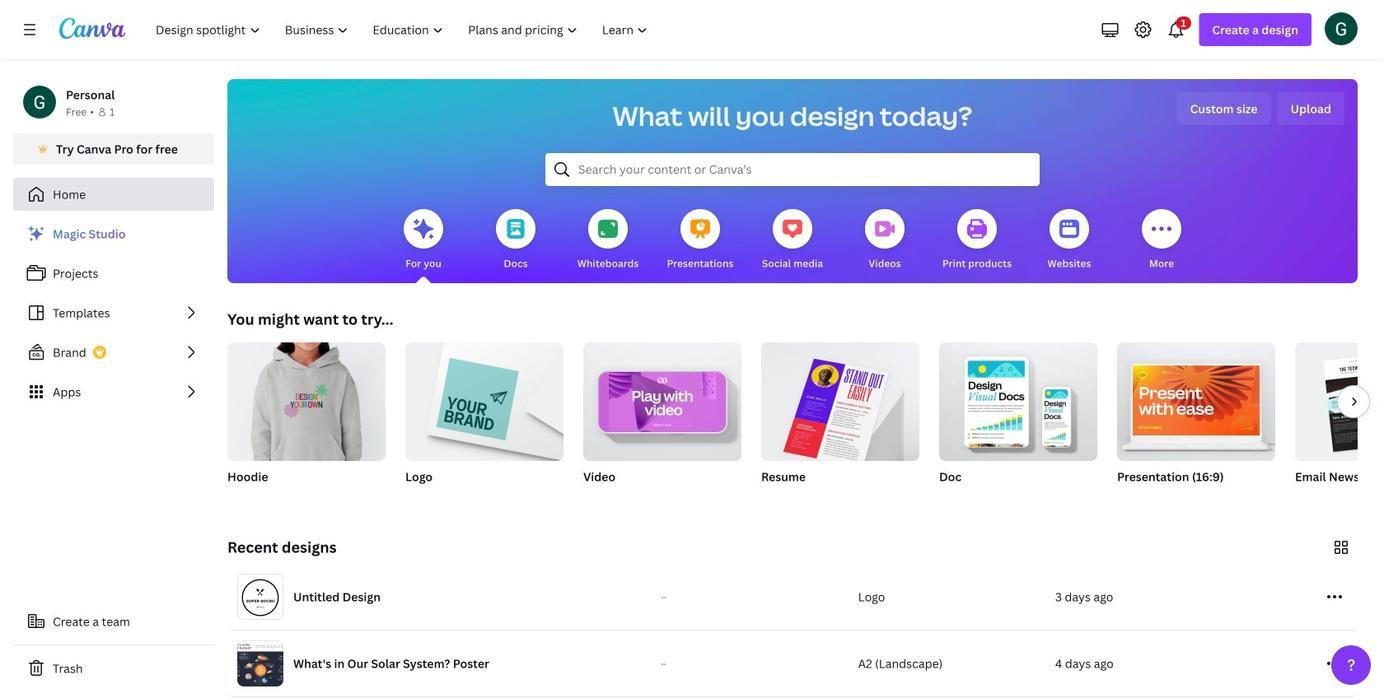 Task type: vqa. For each thing, say whether or not it's contained in the screenshot.
"DESIGN TITLE" TEXT BOX at the right top of the page
no



Task type: locate. For each thing, give the bounding box(es) containing it.
None search field
[[545, 153, 1040, 186]]

list
[[13, 218, 214, 409]]

group
[[227, 336, 386, 506], [227, 336, 386, 461], [405, 336, 564, 506], [405, 336, 564, 461], [583, 336, 742, 506], [583, 336, 742, 461], [761, 336, 920, 506], [761, 336, 920, 468], [939, 343, 1098, 506], [939, 343, 1098, 461], [1117, 343, 1275, 506], [1295, 343, 1384, 506]]



Task type: describe. For each thing, give the bounding box(es) containing it.
greg robinson image
[[1325, 12, 1358, 45]]

Search search field
[[578, 154, 1007, 185]]

top level navigation element
[[145, 13, 662, 46]]



